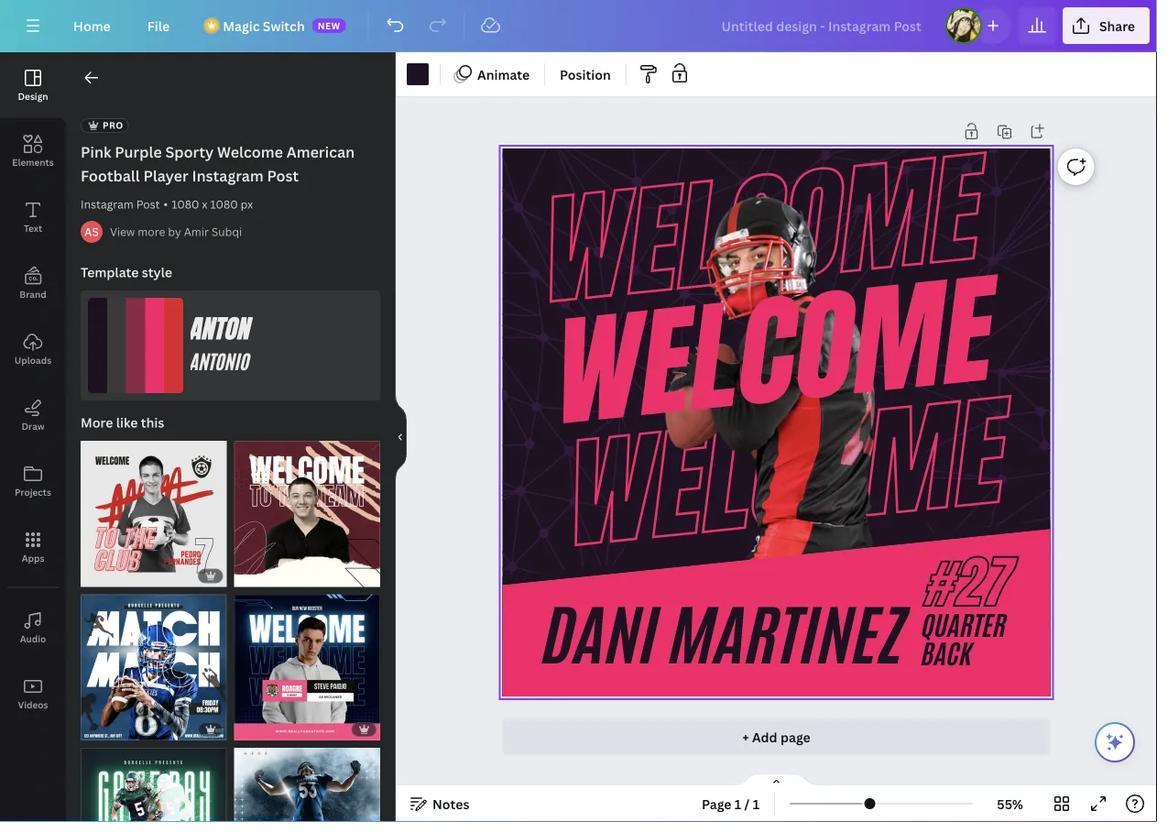 Task type: describe. For each thing, give the bounding box(es) containing it.
blue neon american football instagram post group
[[81, 737, 227, 822]]

home link
[[59, 7, 125, 44]]

notes button
[[403, 789, 477, 819]]

abstract lines background  geometric technology image
[[493, 69, 1061, 636]]

design button
[[0, 52, 66, 118]]

orange blue simple  final match american football instagram post group
[[234, 737, 380, 822]]

page
[[702, 795, 732, 813]]

uploads
[[15, 354, 51, 366]]

dani
[[544, 589, 660, 684]]

martinez
[[671, 589, 907, 684]]

template
[[81, 264, 139, 281]]

share
[[1100, 17, 1136, 34]]

view
[[110, 224, 135, 239]]

blue neon american football instagram post image
[[81, 748, 227, 822]]

show pages image
[[733, 773, 821, 787]]

orange blue simple  final match american football instagram post image
[[234, 748, 380, 822]]

uploads button
[[0, 316, 66, 382]]

animate button
[[448, 60, 537, 89]]

px
[[241, 197, 253, 212]]

page
[[781, 728, 811, 746]]

antonio
[[191, 348, 251, 376]]

+ add page
[[743, 728, 811, 746]]

maroon white abstract esport welcome to the team instagram post group
[[234, 430, 380, 587]]

post inside pink purple sporty welcome american football player instagram post
[[267, 166, 299, 186]]

pro
[[103, 119, 124, 132]]

dani martinez
[[544, 589, 907, 684]]

elements
[[12, 156, 54, 168]]

draw
[[21, 420, 45, 432]]

more
[[138, 224, 165, 239]]

sporty
[[165, 142, 214, 162]]

audio button
[[0, 595, 66, 661]]

pink purple sporty welcome american football player instagram post
[[81, 142, 355, 186]]

amir subqi image
[[81, 221, 103, 243]]

+ add page button
[[503, 719, 1051, 755]]

file button
[[133, 7, 184, 44]]

canva assistant image
[[1105, 732, 1127, 754]]

1080 x 1080 px
[[172, 197, 253, 212]]

videos button
[[0, 661, 66, 727]]

#27
[[927, 541, 1015, 625]]

design
[[18, 90, 48, 102]]

player
[[143, 166, 189, 186]]

add
[[753, 728, 778, 746]]

hide image
[[395, 393, 407, 481]]

projects
[[15, 486, 51, 498]]

1 1 from the left
[[735, 795, 742, 813]]

amir
[[184, 224, 209, 239]]

draw button
[[0, 382, 66, 448]]

football
[[81, 166, 140, 186]]

this
[[141, 414, 164, 431]]

1 1080 from the left
[[172, 197, 199, 212]]

magic
[[223, 17, 260, 34]]

template style
[[81, 264, 172, 281]]

black and blue online gaming e-sport league player instagram post image
[[234, 594, 380, 741]]

position button
[[553, 60, 619, 89]]

style
[[142, 264, 172, 281]]

/
[[745, 795, 750, 813]]

back
[[923, 635, 973, 674]]

new
[[318, 19, 341, 32]]



Task type: vqa. For each thing, say whether or not it's contained in the screenshot.
the left and
no



Task type: locate. For each thing, give the bounding box(es) containing it.
2 1080 from the left
[[210, 197, 238, 212]]

2 1 from the left
[[753, 795, 760, 813]]

notes
[[433, 795, 470, 813]]

1 vertical spatial post
[[136, 197, 160, 212]]

switch
[[263, 17, 305, 34]]

file
[[147, 17, 170, 34]]

1
[[735, 795, 742, 813], [753, 795, 760, 813]]

#1f1122 image
[[407, 63, 429, 85]]

post up the more
[[136, 197, 160, 212]]

0 horizontal spatial 1
[[735, 795, 742, 813]]

1080 right x
[[210, 197, 238, 212]]

red grey modern bold welcome new football player instagram post group
[[81, 430, 227, 587]]

#1f1122 image
[[407, 63, 429, 85]]

page 1 / 1
[[702, 795, 760, 813]]

blue and white bold football instagram post group
[[81, 583, 227, 741]]

by
[[168, 224, 181, 239]]

instagram down football
[[81, 197, 134, 212]]

text
[[24, 222, 42, 234]]

more like this
[[81, 414, 164, 431]]

0 horizontal spatial post
[[136, 197, 160, 212]]

magic switch
[[223, 17, 305, 34]]

1080
[[172, 197, 199, 212], [210, 197, 238, 212]]

brand
[[20, 288, 46, 300]]

text button
[[0, 184, 66, 250]]

instagram post
[[81, 197, 160, 212]]

1080 left x
[[172, 197, 199, 212]]

1 horizontal spatial 1
[[753, 795, 760, 813]]

apps
[[22, 552, 44, 564]]

side panel tab list
[[0, 52, 66, 727]]

1 left /
[[735, 795, 742, 813]]

1 horizontal spatial instagram
[[192, 166, 264, 186]]

0 vertical spatial post
[[267, 166, 299, 186]]

animate
[[478, 66, 530, 83]]

red grey modern bold welcome new football player instagram post image
[[81, 441, 227, 587]]

pink
[[81, 142, 111, 162]]

x
[[202, 197, 208, 212]]

0 horizontal spatial 1080
[[172, 197, 199, 212]]

main menu bar
[[0, 0, 1158, 52]]

post down the welcome
[[267, 166, 299, 186]]

share button
[[1063, 7, 1150, 44]]

1 horizontal spatial post
[[267, 166, 299, 186]]

welcome
[[536, 120, 992, 341], [549, 242, 1005, 463], [561, 364, 1017, 585]]

welcome
[[217, 142, 283, 162]]

instagram up 1080 x 1080 px
[[192, 166, 264, 186]]

instagram inside pink purple sporty welcome american football player instagram post
[[192, 166, 264, 186]]

instagram
[[192, 166, 264, 186], [81, 197, 134, 212]]

black and blue online gaming e-sport league player instagram post group
[[234, 583, 380, 741]]

0 vertical spatial instagram
[[192, 166, 264, 186]]

like
[[116, 414, 138, 431]]

purple
[[115, 142, 162, 162]]

1 vertical spatial instagram
[[81, 197, 134, 212]]

post
[[267, 166, 299, 186], [136, 197, 160, 212]]

videos
[[18, 699, 48, 711]]

+
[[743, 728, 750, 746]]

quarter
[[923, 606, 1008, 645]]

amir subqi element
[[81, 221, 103, 243]]

Design title text field
[[707, 7, 939, 44]]

apps button
[[0, 514, 66, 580]]

audio
[[20, 633, 46, 645]]

more
[[81, 414, 113, 431]]

55%
[[998, 795, 1024, 813]]

american
[[287, 142, 355, 162]]

brand button
[[0, 250, 66, 316]]

1 horizontal spatial 1080
[[210, 197, 238, 212]]

blue and white bold football instagram post image
[[81, 594, 227, 741]]

0 horizontal spatial instagram
[[81, 197, 134, 212]]

elements button
[[0, 118, 66, 184]]

anton
[[191, 310, 251, 348]]

view more by amir subqi button
[[110, 223, 242, 241]]

position
[[560, 66, 611, 83]]

projects button
[[0, 448, 66, 514]]

1 right /
[[753, 795, 760, 813]]

maroon white abstract esport welcome to the team instagram post image
[[234, 441, 380, 587]]

55% button
[[981, 789, 1040, 819]]

view more by amir subqi
[[110, 224, 242, 239]]

subqi
[[212, 224, 242, 239]]

anton antonio
[[191, 310, 251, 376]]

home
[[73, 17, 111, 34]]



